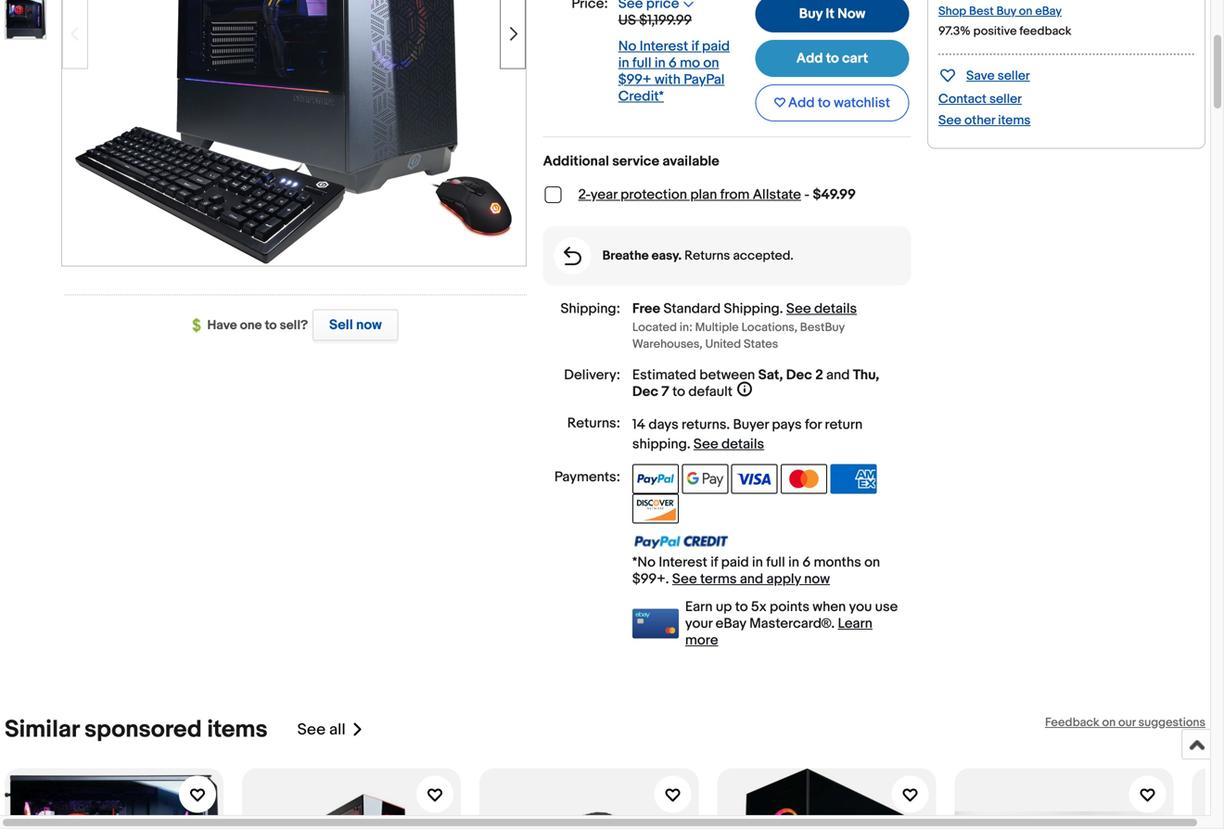 Task type: vqa. For each thing, say whether or not it's contained in the screenshot.
the bottommost Watchlist link
no



Task type: describe. For each thing, give the bounding box(es) containing it.
sponsored
[[84, 716, 202, 745]]

sat,
[[758, 367, 783, 384]]

master card image
[[781, 464, 828, 494]]

ebay inside shop best buy on ebay 97.3% positive feedback
[[1036, 4, 1062, 18]]

shipping:
[[561, 301, 621, 317]]

states
[[744, 337, 779, 352]]

See all text field
[[297, 720, 346, 740]]

shipping
[[633, 436, 687, 453]]

shop best buy on ebay 97.3% positive feedback
[[939, 4, 1072, 38]]

see up earn
[[673, 571, 697, 588]]

1 horizontal spatial dec
[[787, 367, 813, 384]]

now
[[838, 6, 866, 22]]

points
[[770, 599, 810, 616]]

shop best buy on ebay link
[[939, 4, 1062, 18]]

our
[[1119, 716, 1136, 730]]

paypal credit image
[[633, 535, 729, 549]]

contact seller link
[[939, 91, 1022, 107]]

see inside free standard shipping . see details located in: multiple locations, bestbuy warehouses, united states
[[787, 301, 811, 317]]

$99+.
[[633, 571, 669, 588]]

add for add to cart
[[797, 50, 823, 67]]

add to cart
[[797, 50, 869, 67]]

your
[[686, 616, 713, 632]]

positive
[[974, 24, 1017, 38]]

-
[[805, 186, 810, 203]]

paypal image
[[633, 464, 679, 494]]

. see details
[[687, 436, 765, 453]]

interest inside *no interest if paid in full in 6 months on $99+.
[[659, 554, 708, 571]]

see down returns
[[694, 436, 719, 453]]

in left mo
[[655, 55, 666, 71]]

default
[[689, 384, 733, 400]]

have
[[207, 318, 237, 334]]

plan
[[691, 186, 717, 203]]

dec inside the "thu, dec 7"
[[633, 384, 659, 400]]

add to watchlist button
[[756, 84, 910, 122]]

on inside us $1,199.99 no interest if paid in full in 6 mo on $99+ with paypal credit*
[[704, 55, 719, 71]]

in up credit*
[[619, 55, 630, 71]]

returns:
[[567, 415, 621, 432]]

when
[[813, 599, 846, 616]]

standard
[[664, 301, 721, 317]]

cart
[[842, 50, 869, 67]]

details inside free standard shipping . see details located in: multiple locations, bestbuy warehouses, united states
[[815, 301, 857, 317]]

interest inside us $1,199.99 no interest if paid in full in 6 mo on $99+ with paypal credit*
[[640, 38, 689, 55]]

for
[[805, 417, 822, 433]]

you
[[849, 599, 872, 616]]

pays
[[772, 417, 802, 433]]

paid inside us $1,199.99 no interest if paid in full in 6 mo on $99+ with paypal credit*
[[702, 38, 730, 55]]

see terms and apply now link
[[673, 571, 830, 588]]

delivery:
[[564, 367, 621, 384]]

14
[[633, 417, 646, 433]]

see inside "contact seller see other items"
[[939, 113, 962, 128]]

buy inside shop best buy on ebay 97.3% positive feedback
[[997, 4, 1017, 18]]

sell now link
[[308, 309, 398, 341]]

in:
[[680, 321, 693, 335]]

on left our
[[1103, 716, 1116, 730]]

picture 5 of 5 image
[[6, 0, 45, 38]]

add for add to watchlist
[[788, 95, 815, 111]]

full inside *no interest if paid in full in 6 months on $99+.
[[766, 554, 786, 571]]

breathe easy. returns accepted.
[[603, 248, 794, 264]]

see all
[[297, 720, 346, 740]]

warehouses,
[[633, 337, 703, 352]]

google pay image
[[682, 464, 729, 494]]

save seller button
[[939, 64, 1030, 86]]

full inside us $1,199.99 no interest if paid in full in 6 mo on $99+ with paypal credit*
[[633, 55, 652, 71]]

7
[[662, 384, 670, 400]]

mastercard®.
[[750, 616, 835, 632]]

additional
[[543, 153, 609, 170]]

use
[[875, 599, 898, 616]]

payments:
[[555, 469, 621, 486]]

6 inside *no interest if paid in full in 6 months on $99+.
[[803, 554, 811, 571]]

to inside button
[[818, 95, 831, 111]]

see all link
[[297, 716, 364, 745]]

paypal
[[684, 71, 725, 88]]

*no interest if paid in full in 6 months on $99+.
[[633, 554, 881, 588]]

earn up to 5x points when you use your ebay mastercard®.
[[686, 599, 898, 632]]

learn
[[838, 616, 873, 632]]

learn more
[[686, 616, 873, 649]]

if inside us $1,199.99 no interest if paid in full in 6 mo on $99+ with paypal credit*
[[692, 38, 699, 55]]

similar sponsored items
[[5, 716, 268, 745]]

buy it now link
[[756, 0, 910, 32]]

united
[[705, 337, 741, 352]]

feedback
[[1020, 24, 1072, 38]]

1 vertical spatial and
[[740, 571, 764, 588]]

year
[[591, 186, 618, 203]]

estimated
[[633, 367, 697, 384]]

on inside *no interest if paid in full in 6 months on $99+.
[[865, 554, 881, 571]]

save seller
[[967, 68, 1030, 84]]

more
[[686, 632, 719, 649]]

thu,
[[853, 367, 880, 384]]

buy it now
[[799, 6, 866, 22]]



Task type: locate. For each thing, give the bounding box(es) containing it.
add to watchlist
[[788, 95, 891, 111]]

seller right save
[[998, 68, 1030, 84]]

if
[[692, 38, 699, 55], [711, 554, 718, 571]]

1 vertical spatial items
[[207, 716, 268, 745]]

in left months
[[789, 554, 800, 571]]

seller
[[998, 68, 1030, 84], [990, 91, 1022, 107]]

0 vertical spatial see details link
[[787, 301, 857, 317]]

service
[[612, 153, 660, 170]]

0 horizontal spatial items
[[207, 716, 268, 745]]

items
[[998, 113, 1031, 128], [207, 716, 268, 745]]

discover image
[[633, 494, 679, 524]]

1 horizontal spatial and
[[827, 367, 850, 384]]

items left see all
[[207, 716, 268, 745]]

6 right apply
[[803, 554, 811, 571]]

all
[[329, 720, 346, 740]]

0 horizontal spatial full
[[633, 55, 652, 71]]

seller for save
[[998, 68, 1030, 84]]

. for returns
[[727, 417, 730, 433]]

breathe
[[603, 248, 649, 264]]

0 vertical spatial .
[[780, 301, 783, 317]]

1 vertical spatial add
[[788, 95, 815, 111]]

1 vertical spatial now
[[804, 571, 830, 588]]

learn more link
[[686, 616, 873, 649]]

0 vertical spatial now
[[356, 317, 382, 334]]

shop
[[939, 4, 967, 18]]

0 vertical spatial add
[[797, 50, 823, 67]]

see details link up bestbuy
[[787, 301, 857, 317]]

with details__icon image
[[564, 247, 582, 265]]

in left apply
[[752, 554, 763, 571]]

2
[[816, 367, 823, 384]]

buy up positive
[[997, 4, 1017, 18]]

see terms and apply now
[[673, 571, 830, 588]]

14 days returns .
[[633, 417, 733, 433]]

0 horizontal spatial if
[[692, 38, 699, 55]]

1 vertical spatial full
[[766, 554, 786, 571]]

locations,
[[742, 321, 798, 335]]

. inside free standard shipping . see details located in: multiple locations, bestbuy warehouses, united states
[[780, 301, 783, 317]]

us $1,199.99 no interest if paid in full in 6 mo on $99+ with paypal credit*
[[619, 12, 730, 105]]

contact
[[939, 91, 987, 107]]

. up locations, in the top right of the page
[[780, 301, 783, 317]]

with
[[655, 71, 681, 88]]

seller down save seller
[[990, 91, 1022, 107]]

feedback
[[1046, 716, 1100, 730]]

and up 5x
[[740, 571, 764, 588]]

1 vertical spatial details
[[722, 436, 765, 453]]

buy left it
[[799, 6, 823, 22]]

to right 7
[[673, 384, 686, 400]]

ebay inside 'earn up to 5x points when you use your ebay mastercard®.'
[[716, 616, 747, 632]]

0 vertical spatial details
[[815, 301, 857, 317]]

months
[[814, 554, 862, 571]]

terms
[[700, 571, 737, 588]]

on
[[1019, 4, 1033, 18], [704, 55, 719, 71], [865, 554, 881, 571], [1103, 716, 1116, 730]]

1 horizontal spatial now
[[804, 571, 830, 588]]

accepted.
[[733, 248, 794, 264]]

buyer pays for return shipping
[[633, 417, 863, 453]]

seller for contact
[[990, 91, 1022, 107]]

0 vertical spatial if
[[692, 38, 699, 55]]

if inside *no interest if paid in full in 6 months on $99+.
[[711, 554, 718, 571]]

5x
[[751, 599, 767, 616]]

now right sell
[[356, 317, 382, 334]]

*no
[[633, 554, 656, 571]]

1 vertical spatial paid
[[721, 554, 749, 571]]

interest
[[640, 38, 689, 55], [659, 554, 708, 571]]

to inside 'earn up to 5x points when you use your ebay mastercard®.'
[[735, 599, 748, 616]]

and right 2
[[827, 367, 850, 384]]

no
[[619, 38, 637, 55]]

american express image
[[831, 464, 877, 494]]

paid up up
[[721, 554, 749, 571]]

easy.
[[652, 248, 682, 264]]

ebay up feedback
[[1036, 4, 1062, 18]]

free standard shipping . see details located in: multiple locations, bestbuy warehouses, united states
[[633, 301, 857, 352]]

0 horizontal spatial ebay
[[716, 616, 747, 632]]

see details link down 'buyer'
[[694, 436, 765, 453]]

watchlist
[[834, 95, 891, 111]]

0 vertical spatial seller
[[998, 68, 1030, 84]]

to
[[826, 50, 839, 67], [818, 95, 831, 111], [265, 318, 277, 334], [673, 384, 686, 400], [735, 599, 748, 616]]

interest down $1,199.99
[[640, 38, 689, 55]]

on inside shop best buy on ebay 97.3% positive feedback
[[1019, 4, 1033, 18]]

additional service available
[[543, 153, 720, 170]]

1 vertical spatial seller
[[990, 91, 1022, 107]]

if down paypal credit image
[[711, 554, 718, 571]]

items right other
[[998, 113, 1031, 128]]

buyer
[[733, 417, 769, 433]]

to left watchlist
[[818, 95, 831, 111]]

add inside button
[[788, 95, 815, 111]]

0 horizontal spatial see details link
[[694, 436, 765, 453]]

dec
[[787, 367, 813, 384], [633, 384, 659, 400]]

to left 5x
[[735, 599, 748, 616]]

0 vertical spatial full
[[633, 55, 652, 71]]

0 horizontal spatial dec
[[633, 384, 659, 400]]

6 inside us $1,199.99 no interest if paid in full in 6 mo on $99+ with paypal credit*
[[669, 55, 677, 71]]

. down 14 days returns .
[[687, 436, 691, 453]]

and
[[827, 367, 850, 384], [740, 571, 764, 588]]

details up bestbuy
[[815, 301, 857, 317]]

items inside "contact seller see other items"
[[998, 113, 1031, 128]]

0 vertical spatial and
[[827, 367, 850, 384]]

1 horizontal spatial 6
[[803, 554, 811, 571]]

now up when
[[804, 571, 830, 588]]

ebay right your
[[716, 616, 747, 632]]

2-
[[579, 186, 591, 203]]

estimated between sat, dec 2 and
[[633, 367, 853, 384]]

. up . see details on the bottom right
[[727, 417, 730, 433]]

1 horizontal spatial items
[[998, 113, 1031, 128]]

multiple
[[695, 321, 739, 335]]

0 vertical spatial paid
[[702, 38, 730, 55]]

0 horizontal spatial 6
[[669, 55, 677, 71]]

1 horizontal spatial buy
[[997, 4, 1017, 18]]

dollar sign image
[[193, 318, 207, 333]]

0 vertical spatial interest
[[640, 38, 689, 55]]

to right one
[[265, 318, 277, 334]]

1 horizontal spatial full
[[766, 554, 786, 571]]

$99+
[[619, 71, 652, 88]]

allstate
[[753, 186, 801, 203]]

0 vertical spatial ebay
[[1036, 4, 1062, 18]]

other
[[965, 113, 996, 128]]

on up feedback
[[1019, 4, 1033, 18]]

best
[[969, 4, 994, 18]]

free
[[633, 301, 661, 317]]

2 vertical spatial .
[[687, 436, 691, 453]]

see other items link
[[939, 113, 1031, 128]]

buy inside 'link'
[[799, 6, 823, 22]]

bestbuy
[[800, 321, 845, 335]]

2 horizontal spatial .
[[780, 301, 783, 317]]

1 horizontal spatial see details link
[[787, 301, 857, 317]]

0 vertical spatial items
[[998, 113, 1031, 128]]

feedback on our suggestions link
[[1046, 716, 1206, 730]]

similar
[[5, 716, 79, 745]]

$1,199.99
[[639, 12, 692, 29]]

save
[[967, 68, 995, 84]]

0 horizontal spatial buy
[[799, 6, 823, 22]]

cyberpowerpc - gamer master gaming desktop - amd ryzen 5 5600g - 8gb memory -... - picture 1 of 5 image
[[74, 0, 514, 264]]

seller inside "contact seller see other items"
[[990, 91, 1022, 107]]

1 horizontal spatial .
[[727, 417, 730, 433]]

dec left 7
[[633, 384, 659, 400]]

full left the "with"
[[633, 55, 652, 71]]

interest down paypal credit image
[[659, 554, 708, 571]]

1 vertical spatial ebay
[[716, 616, 747, 632]]

1 vertical spatial if
[[711, 554, 718, 571]]

to left cart
[[826, 50, 839, 67]]

shipping
[[724, 301, 780, 317]]

0 horizontal spatial details
[[722, 436, 765, 453]]

have one to sell?
[[207, 318, 308, 334]]

add left cart
[[797, 50, 823, 67]]

see left all
[[297, 720, 326, 740]]

. for shipping
[[780, 301, 783, 317]]

full up points
[[766, 554, 786, 571]]

0 horizontal spatial .
[[687, 436, 691, 453]]

return
[[825, 417, 863, 433]]

now inside main content
[[804, 571, 830, 588]]

main content containing buy it now
[[543, 0, 911, 649]]

one
[[240, 318, 262, 334]]

1 vertical spatial .
[[727, 417, 730, 433]]

main content
[[543, 0, 911, 649]]

paid
[[702, 38, 730, 55], [721, 554, 749, 571]]

97.3%
[[939, 24, 971, 38]]

if up 'paypal'
[[692, 38, 699, 55]]

dec left 2
[[787, 367, 813, 384]]

1 vertical spatial interest
[[659, 554, 708, 571]]

contact seller see other items
[[939, 91, 1031, 128]]

sell?
[[280, 318, 308, 334]]

6 left mo
[[669, 55, 677, 71]]

0 horizontal spatial now
[[356, 317, 382, 334]]

on right mo
[[704, 55, 719, 71]]

see up bestbuy
[[787, 301, 811, 317]]

see down contact
[[939, 113, 962, 128]]

details down 'buyer'
[[722, 436, 765, 453]]

it
[[826, 6, 835, 22]]

0 horizontal spatial and
[[740, 571, 764, 588]]

6
[[669, 55, 677, 71], [803, 554, 811, 571]]

1 horizontal spatial if
[[711, 554, 718, 571]]

1 horizontal spatial details
[[815, 301, 857, 317]]

1 vertical spatial 6
[[803, 554, 811, 571]]

located
[[633, 321, 677, 335]]

us
[[619, 12, 636, 29]]

1 vertical spatial see details link
[[694, 436, 765, 453]]

0 vertical spatial 6
[[669, 55, 677, 71]]

paid inside *no interest if paid in full in 6 months on $99+.
[[721, 554, 749, 571]]

in
[[619, 55, 630, 71], [655, 55, 666, 71], [752, 554, 763, 571], [789, 554, 800, 571]]

ebay mastercard image
[[633, 609, 679, 639]]

visa image
[[732, 464, 778, 494]]

days
[[649, 417, 679, 433]]

mo
[[680, 55, 700, 71]]

no interest if paid in full in 6 mo on $99+ with paypal credit* link
[[619, 38, 730, 105]]

sell now
[[329, 317, 382, 334]]

add down add to cart link
[[788, 95, 815, 111]]

returns
[[685, 248, 730, 264]]

up
[[716, 599, 732, 616]]

paid right mo
[[702, 38, 730, 55]]

credit*
[[619, 88, 664, 105]]

on right months
[[865, 554, 881, 571]]

from
[[721, 186, 750, 203]]

earn
[[686, 599, 713, 616]]

1 horizontal spatial ebay
[[1036, 4, 1062, 18]]

seller inside button
[[998, 68, 1030, 84]]



